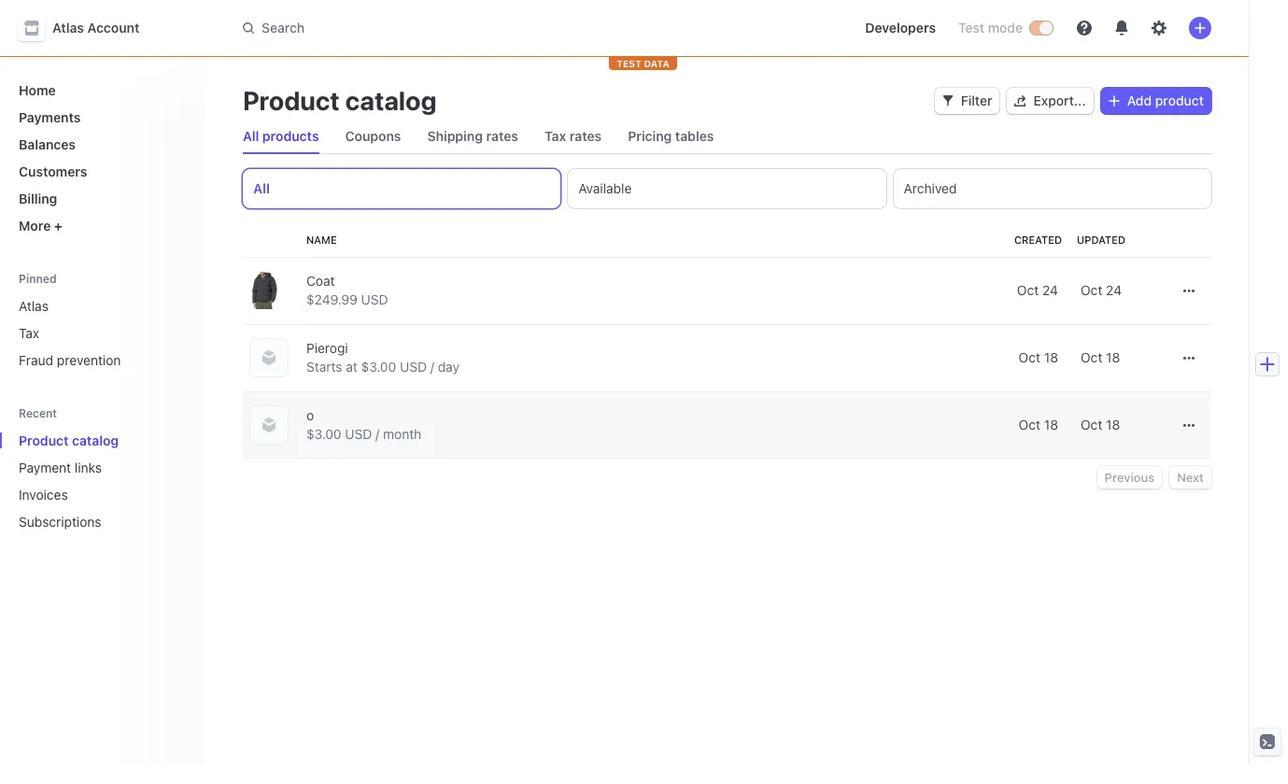 Task type: vqa. For each thing, say whether or not it's contained in the screenshot.
Home link
yes



Task type: describe. For each thing, give the bounding box(es) containing it.
o $3.00 usd / month
[[306, 407, 422, 442]]

1 oct 24 link from the left
[[761, 274, 1066, 307]]

export...
[[1034, 93, 1086, 108]]

links
[[75, 460, 102, 476]]

balances
[[19, 136, 76, 152]]

filter
[[961, 93, 993, 108]]

add product
[[1128, 93, 1204, 108]]

month
[[383, 426, 422, 442]]

recent element
[[0, 425, 206, 537]]

tax rates link
[[537, 123, 609, 150]]

starts
[[306, 359, 343, 375]]

payment
[[19, 460, 71, 476]]

previous button
[[1098, 466, 1163, 489]]

products
[[262, 128, 319, 144]]

coat $249.99 usd
[[306, 273, 388, 307]]

test mode
[[959, 20, 1023, 36]]

add product link
[[1101, 88, 1212, 114]]

export... button
[[1008, 88, 1094, 114]]

product catalog link
[[11, 425, 164, 456]]

settings image
[[1152, 21, 1167, 36]]

at
[[346, 359, 358, 375]]

more +
[[19, 218, 63, 234]]

svg image for o $3.00 usd / month
[[1184, 420, 1195, 431]]

pricing
[[628, 128, 672, 144]]

created
[[1015, 234, 1062, 246]]

archived
[[904, 180, 957, 196]]

payments link
[[11, 102, 191, 133]]

next
[[1178, 470, 1204, 485]]

svg image for pierogi starts at $3.00 usd / day
[[1184, 353, 1195, 364]]

1 horizontal spatial product
[[243, 85, 340, 116]]

24 for 2nd oct 24 link
[[1107, 282, 1122, 298]]

day
[[438, 359, 460, 375]]

previous
[[1105, 470, 1155, 485]]

core navigation links element
[[11, 75, 191, 241]]

mode
[[988, 20, 1023, 36]]

svg image inside add product link
[[1109, 95, 1120, 107]]

shipping rates
[[427, 128, 519, 144]]

svg image for filter
[[943, 95, 954, 107]]

recent navigation links element
[[0, 406, 206, 537]]

data
[[644, 58, 670, 69]]

fraud prevention link
[[11, 345, 191, 376]]

updated
[[1077, 234, 1126, 246]]

atlas link
[[11, 291, 191, 321]]

all products
[[243, 128, 319, 144]]

available
[[579, 180, 632, 196]]

test data
[[617, 58, 670, 69]]

search
[[262, 20, 305, 36]]

balances link
[[11, 129, 191, 160]]

coupons
[[345, 128, 401, 144]]

atlas for atlas
[[19, 298, 49, 314]]

tax for tax rates
[[545, 128, 566, 144]]

pierogi
[[306, 340, 348, 356]]

invoices
[[19, 487, 68, 503]]

next button
[[1170, 466, 1212, 489]]

fraud prevention
[[19, 352, 121, 368]]

pierogi starts at $3.00 usd / day
[[306, 340, 460, 375]]

home link
[[11, 75, 191, 106]]

rates for shipping rates
[[486, 128, 519, 144]]

0 vertical spatial product catalog
[[243, 85, 437, 116]]

tax rates
[[545, 128, 602, 144]]

customers link
[[11, 156, 191, 187]]

tables
[[675, 128, 714, 144]]



Task type: locate. For each thing, give the bounding box(es) containing it.
1 vertical spatial product
[[19, 433, 69, 449]]

product
[[243, 85, 340, 116], [19, 433, 69, 449]]

oct 24 link
[[761, 274, 1066, 307], [1074, 274, 1160, 307]]

all left products
[[243, 128, 259, 144]]

atlas left account
[[52, 20, 84, 36]]

tax link
[[11, 318, 191, 349]]

$3.00 down o at bottom left
[[306, 426, 342, 442]]

0 vertical spatial catalog
[[345, 85, 437, 116]]

shipping
[[427, 128, 483, 144]]

0 horizontal spatial product
[[19, 433, 69, 449]]

oct 24 down created
[[1017, 282, 1059, 298]]

prevention
[[57, 352, 121, 368]]

usd left month
[[345, 426, 372, 442]]

0 vertical spatial $3.00
[[361, 359, 396, 375]]

1 horizontal spatial /
[[431, 359, 434, 375]]

payment links
[[19, 460, 102, 476]]

$3.00
[[361, 359, 396, 375], [306, 426, 342, 442]]

svg image
[[1109, 95, 1120, 107], [1184, 353, 1195, 364], [1184, 420, 1195, 431]]

fraud
[[19, 352, 53, 368]]

1 horizontal spatial 24
[[1107, 282, 1122, 298]]

oct 18
[[1019, 349, 1059, 365], [1081, 349, 1121, 365], [1019, 417, 1059, 433], [1081, 417, 1121, 433]]

2 rates from the left
[[570, 128, 602, 144]]

$3.00 right at
[[361, 359, 396, 375]]

filter button
[[935, 88, 1000, 114]]

subscriptions link
[[11, 506, 164, 537]]

0 vertical spatial atlas
[[52, 20, 84, 36]]

subscriptions
[[19, 514, 101, 530]]

test
[[959, 20, 985, 36]]

0 horizontal spatial oct 24
[[1017, 282, 1059, 298]]

customers
[[19, 164, 87, 179]]

tax
[[545, 128, 566, 144], [19, 325, 39, 341]]

24 for 1st oct 24 link from left
[[1043, 282, 1059, 298]]

usd right the $249.99
[[361, 292, 388, 307]]

1 horizontal spatial atlas
[[52, 20, 84, 36]]

1 horizontal spatial product catalog
[[243, 85, 437, 116]]

atlas for atlas account
[[52, 20, 84, 36]]

all
[[243, 128, 259, 144], [253, 180, 270, 196]]

svg image inside export... popup button
[[1015, 95, 1026, 107]]

pinned navigation links element
[[11, 271, 191, 376]]

0 vertical spatial tab list
[[235, 120, 1212, 154]]

product catalog up payment links
[[19, 433, 119, 449]]

1 vertical spatial product catalog
[[19, 433, 119, 449]]

catalog up links
[[72, 433, 119, 449]]

1 horizontal spatial oct 24
[[1081, 282, 1122, 298]]

0 vertical spatial tax
[[545, 128, 566, 144]]

all inside button
[[253, 180, 270, 196]]

usd inside 'o $3.00 usd / month'
[[345, 426, 372, 442]]

product catalog up coupons
[[243, 85, 437, 116]]

1 horizontal spatial catalog
[[345, 85, 437, 116]]

oct 24 down updated
[[1081, 282, 1122, 298]]

1 horizontal spatial oct 24 link
[[1074, 274, 1160, 307]]

0 horizontal spatial tax
[[19, 325, 39, 341]]

o
[[306, 407, 314, 423]]

1 horizontal spatial rates
[[570, 128, 602, 144]]

/ left month
[[376, 426, 380, 442]]

account
[[87, 20, 140, 36]]

product up the payment
[[19, 433, 69, 449]]

pricing tables
[[628, 128, 714, 144]]

/ inside pierogi starts at $3.00 usd / day
[[431, 359, 434, 375]]

svg image
[[943, 95, 954, 107], [1015, 95, 1026, 107], [1184, 285, 1195, 297]]

0 horizontal spatial oct 24 link
[[761, 274, 1066, 307]]

developers link
[[858, 13, 944, 43]]

oct
[[1017, 282, 1039, 298], [1081, 282, 1103, 298], [1019, 349, 1041, 365], [1081, 349, 1103, 365], [1019, 417, 1041, 433], [1081, 417, 1103, 433]]

tab list
[[235, 120, 1212, 154], [243, 169, 1212, 208]]

0 vertical spatial usd
[[361, 292, 388, 307]]

0 vertical spatial svg image
[[1109, 95, 1120, 107]]

archived button
[[894, 169, 1212, 208]]

usd inside pierogi starts at $3.00 usd / day
[[400, 359, 427, 375]]

0 horizontal spatial /
[[376, 426, 380, 442]]

1 vertical spatial $3.00
[[306, 426, 342, 442]]

0 horizontal spatial atlas
[[19, 298, 49, 314]]

tax right shipping rates
[[545, 128, 566, 144]]

1 vertical spatial atlas
[[19, 298, 49, 314]]

0 horizontal spatial rates
[[486, 128, 519, 144]]

shipping rates link
[[420, 123, 526, 150]]

$249.99
[[306, 292, 358, 307]]

0 vertical spatial product
[[243, 85, 340, 116]]

1 horizontal spatial tax
[[545, 128, 566, 144]]

0 horizontal spatial catalog
[[72, 433, 119, 449]]

catalog inside recent element
[[72, 433, 119, 449]]

1 24 from the left
[[1043, 282, 1059, 298]]

product up products
[[243, 85, 340, 116]]

atlas inside button
[[52, 20, 84, 36]]

1 oct 24 from the left
[[1017, 282, 1059, 298]]

catalog up coupons
[[345, 85, 437, 116]]

billing link
[[11, 183, 191, 214]]

1 vertical spatial usd
[[400, 359, 427, 375]]

1 vertical spatial catalog
[[72, 433, 119, 449]]

tab list containing all products
[[235, 120, 1212, 154]]

/ inside 'o $3.00 usd / month'
[[376, 426, 380, 442]]

0 vertical spatial /
[[431, 359, 434, 375]]

tax inside the "pinned" element
[[19, 325, 39, 341]]

invoices link
[[11, 479, 164, 510]]

0 horizontal spatial product catalog
[[19, 433, 119, 449]]

usd
[[361, 292, 388, 307], [400, 359, 427, 375], [345, 426, 372, 442]]

atlas account
[[52, 20, 140, 36]]

1 vertical spatial svg image
[[1184, 353, 1195, 364]]

payment links link
[[11, 452, 164, 483]]

home
[[19, 82, 56, 98]]

notifications image
[[1115, 21, 1130, 36]]

usd for coat $249.99 usd
[[361, 292, 388, 307]]

atlas down pinned
[[19, 298, 49, 314]]

rates up available
[[570, 128, 602, 144]]

18
[[1045, 349, 1059, 365], [1107, 349, 1121, 365], [1045, 417, 1059, 433], [1107, 417, 1121, 433]]

all button
[[243, 169, 561, 208]]

2 oct 24 link from the left
[[1074, 274, 1160, 307]]

tab list up available button
[[235, 120, 1212, 154]]

1 rates from the left
[[486, 128, 519, 144]]

/
[[431, 359, 434, 375], [376, 426, 380, 442]]

2 24 from the left
[[1107, 282, 1122, 298]]

test
[[617, 58, 642, 69]]

product catalog inside recent element
[[19, 433, 119, 449]]

0 horizontal spatial $3.00
[[306, 426, 342, 442]]

tax for tax
[[19, 325, 39, 341]]

recent
[[19, 406, 57, 420]]

help image
[[1077, 21, 1092, 36]]

1 horizontal spatial $3.00
[[361, 359, 396, 375]]

svg image for export...
[[1015, 95, 1026, 107]]

Search text field
[[232, 11, 759, 45]]

1 vertical spatial /
[[376, 426, 380, 442]]

more
[[19, 218, 51, 234]]

pricing tables link
[[621, 123, 722, 150]]

1 horizontal spatial svg image
[[1015, 95, 1026, 107]]

1 vertical spatial tab list
[[243, 169, 1212, 208]]

$3.00 inside pierogi starts at $3.00 usd / day
[[361, 359, 396, 375]]

payments
[[19, 109, 81, 125]]

all for all products
[[243, 128, 259, 144]]

available button
[[568, 169, 886, 208]]

all for all
[[253, 180, 270, 196]]

all products link
[[235, 123, 327, 150]]

rates right shipping on the top left of page
[[486, 128, 519, 144]]

Search search field
[[232, 11, 759, 45]]

pinned element
[[11, 291, 191, 376]]

atlas
[[52, 20, 84, 36], [19, 298, 49, 314]]

24
[[1043, 282, 1059, 298], [1107, 282, 1122, 298]]

all down all products link
[[253, 180, 270, 196]]

pinned
[[19, 272, 57, 286]]

rates
[[486, 128, 519, 144], [570, 128, 602, 144]]

2 horizontal spatial svg image
[[1184, 285, 1195, 297]]

usd inside coat $249.99 usd
[[361, 292, 388, 307]]

24 down created
[[1043, 282, 1059, 298]]

developers
[[866, 20, 936, 36]]

product
[[1156, 93, 1204, 108]]

tax inside tab list
[[545, 128, 566, 144]]

usd left day
[[400, 359, 427, 375]]

svg image inside filter popup button
[[943, 95, 954, 107]]

0 horizontal spatial 24
[[1043, 282, 1059, 298]]

2 vertical spatial svg image
[[1184, 420, 1195, 431]]

atlas inside the "pinned" element
[[19, 298, 49, 314]]

0 horizontal spatial svg image
[[943, 95, 954, 107]]

billing
[[19, 191, 57, 207]]

oct 24
[[1017, 282, 1059, 298], [1081, 282, 1122, 298]]

add
[[1128, 93, 1152, 108]]

1 vertical spatial tax
[[19, 325, 39, 341]]

0 vertical spatial all
[[243, 128, 259, 144]]

coat
[[306, 273, 335, 289]]

tax up fraud
[[19, 325, 39, 341]]

2 vertical spatial usd
[[345, 426, 372, 442]]

/ left day
[[431, 359, 434, 375]]

24 down updated
[[1107, 282, 1122, 298]]

coupons link
[[338, 123, 409, 150]]

$3.00 inside 'o $3.00 usd / month'
[[306, 426, 342, 442]]

1 vertical spatial all
[[253, 180, 270, 196]]

usd for o $3.00 usd / month
[[345, 426, 372, 442]]

product catalog
[[243, 85, 437, 116], [19, 433, 119, 449]]

atlas account button
[[19, 15, 158, 41]]

name
[[306, 234, 337, 246]]

tab list containing all
[[243, 169, 1212, 208]]

2 oct 24 from the left
[[1081, 282, 1122, 298]]

catalog
[[345, 85, 437, 116], [72, 433, 119, 449]]

tab list down tables
[[243, 169, 1212, 208]]

+
[[54, 218, 63, 234]]

product inside recent element
[[19, 433, 69, 449]]

rates for tax rates
[[570, 128, 602, 144]]



